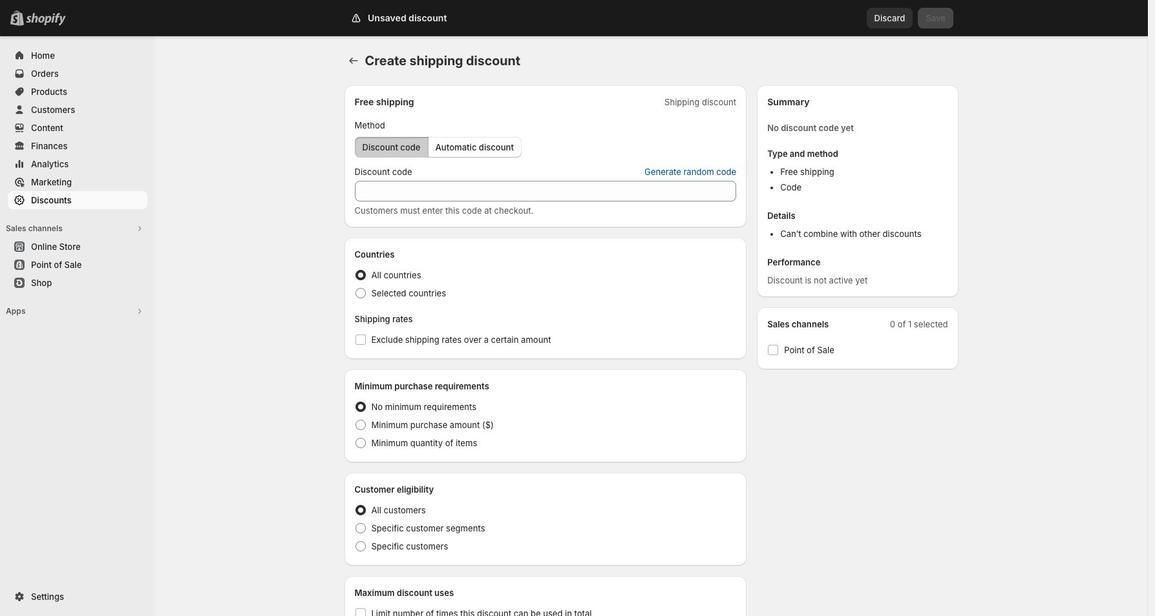 Task type: locate. For each thing, give the bounding box(es) containing it.
None text field
[[355, 181, 737, 202]]

shopify image
[[26, 13, 66, 26]]



Task type: vqa. For each thing, say whether or not it's contained in the screenshot.
text field
yes



